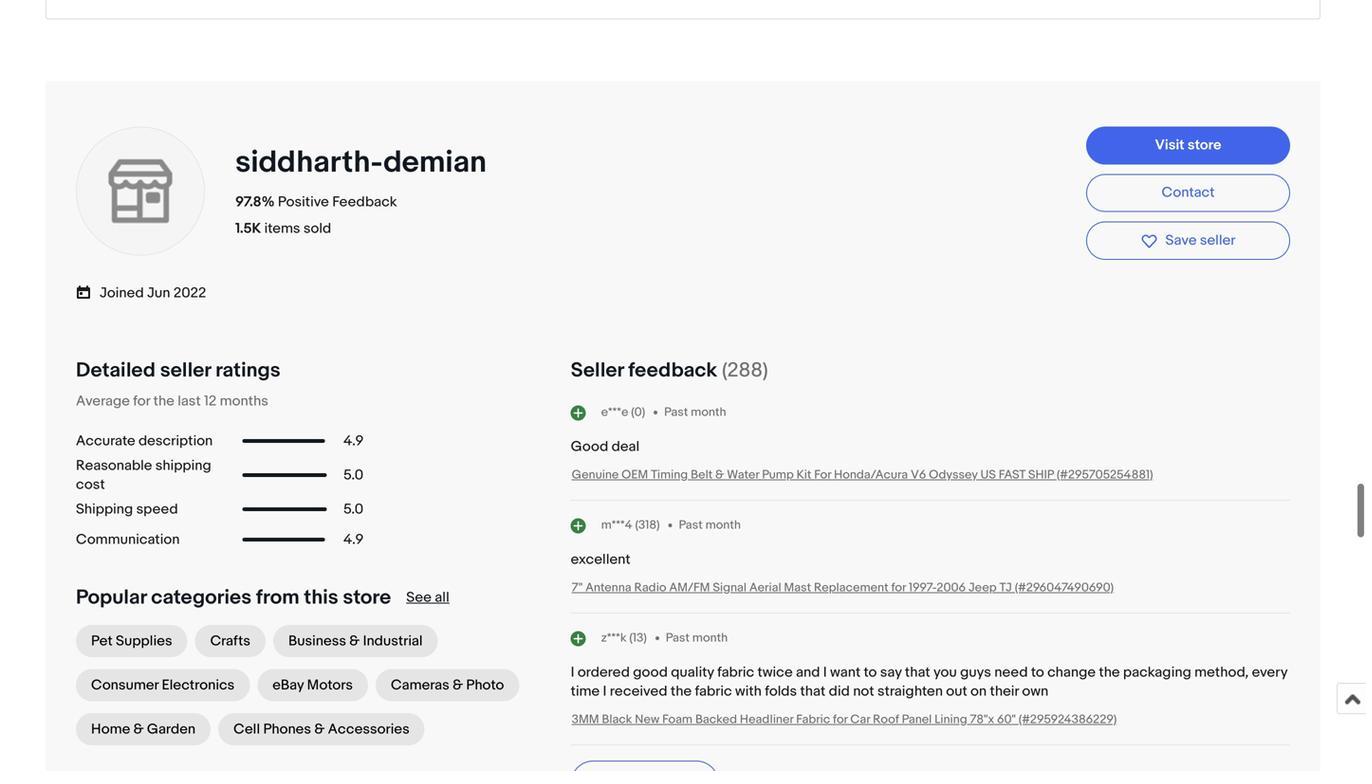 Task type: vqa. For each thing, say whether or not it's contained in the screenshot.
Roof
yes



Task type: describe. For each thing, give the bounding box(es) containing it.
categories
[[151, 585, 252, 610]]

car
[[851, 713, 870, 727]]

genuine
[[572, 468, 619, 482]]

save
[[1166, 232, 1197, 249]]

save seller
[[1166, 232, 1236, 249]]

reasonable
[[76, 457, 152, 474]]

detailed seller ratings
[[76, 358, 281, 383]]

crafts link
[[195, 625, 266, 658]]

0 vertical spatial store
[[1188, 137, 1222, 154]]

did
[[829, 683, 850, 700]]

seller
[[571, 358, 624, 383]]

3mm black new foam backed headliner fabric for car roof panel lining 78"x 60" (#295924386229)
[[572, 713, 1117, 727]]

ebay motors link
[[257, 669, 368, 702]]

jeep
[[969, 581, 997, 595]]

& right the belt
[[716, 468, 724, 482]]

water
[[727, 468, 759, 482]]

you
[[934, 664, 957, 681]]

cell phones & accessories
[[234, 721, 410, 738]]

ratings
[[215, 358, 281, 383]]

mast
[[784, 581, 811, 595]]

v6
[[911, 468, 926, 482]]

past for excellent
[[679, 518, 703, 533]]

and
[[796, 664, 820, 681]]

(0)
[[631, 405, 645, 420]]

2006
[[937, 581, 966, 595]]

(288)
[[722, 358, 768, 383]]

average
[[76, 393, 130, 410]]

7" antenna radio am/fm signal aerial mast replacement for 1997-2006 jeep tj (#296047490690) link
[[572, 581, 1114, 595]]

contact
[[1162, 184, 1215, 201]]

0 horizontal spatial store
[[343, 585, 391, 610]]

1997-
[[909, 581, 937, 595]]

0 horizontal spatial for
[[133, 393, 150, 410]]

past month for excellent
[[679, 518, 741, 533]]

(#296047490690)
[[1015, 581, 1114, 595]]

need
[[995, 664, 1028, 681]]

detailed
[[76, 358, 156, 383]]

2 horizontal spatial the
[[1099, 664, 1120, 681]]

business
[[288, 633, 346, 650]]

us
[[981, 468, 996, 482]]

ebay
[[273, 677, 304, 694]]

guys
[[960, 664, 992, 681]]

home
[[91, 721, 130, 738]]

seller for save
[[1200, 232, 1236, 249]]

0 vertical spatial the
[[153, 393, 174, 410]]

excellent
[[571, 551, 631, 568]]

business & industrial link
[[273, 625, 438, 658]]

electronics
[[162, 677, 235, 694]]

consumer electronics
[[91, 677, 235, 694]]

signal
[[713, 581, 747, 595]]

backed
[[696, 713, 737, 727]]

12
[[204, 393, 217, 410]]

m***4
[[601, 518, 633, 533]]

packaging
[[1123, 664, 1192, 681]]

see all
[[406, 589, 450, 606]]

months
[[220, 393, 268, 410]]

text__icon wrapper image
[[76, 282, 100, 301]]

speed
[[136, 501, 178, 518]]

(318)
[[635, 518, 660, 533]]

2 to from the left
[[1031, 664, 1045, 681]]

not
[[853, 683, 875, 700]]

visit store link
[[1087, 127, 1291, 165]]

see
[[406, 589, 432, 606]]

7"
[[572, 581, 583, 595]]

joined jun 2022
[[100, 285, 206, 302]]

deal
[[612, 438, 640, 455]]

0 horizontal spatial i
[[571, 664, 575, 681]]

4.9 for communication
[[343, 531, 364, 548]]

m***4 (318)
[[601, 518, 660, 533]]

on
[[971, 683, 987, 700]]

communication
[[76, 531, 180, 548]]

own
[[1022, 683, 1049, 700]]

phones
[[263, 721, 311, 738]]

motors
[[307, 677, 353, 694]]

& right 'phones'
[[314, 721, 325, 738]]

2 vertical spatial the
[[671, 683, 692, 700]]

seller for detailed
[[160, 358, 211, 383]]

oem
[[622, 468, 648, 482]]

1 vertical spatial fabric
[[695, 683, 732, 700]]

2 horizontal spatial for
[[891, 581, 906, 595]]

e***e (0)
[[601, 405, 645, 420]]

cameras
[[391, 677, 450, 694]]

siddharth-demian
[[235, 144, 487, 181]]

good
[[633, 664, 668, 681]]

e***e
[[601, 405, 629, 420]]

garden
[[147, 721, 196, 738]]

new
[[635, 713, 660, 727]]

1 horizontal spatial i
[[603, 683, 607, 700]]

i ordered good quality fabric twice and i want to say that you guys need to change the packaging method, every time i received the fabric with folds that did not straighten out on their own
[[571, 664, 1288, 700]]

black
[[602, 713, 632, 727]]

past month for good deal
[[664, 405, 727, 420]]

siddharth-demian link
[[235, 144, 494, 181]]

joined
[[100, 285, 144, 302]]

change
[[1048, 664, 1096, 681]]

97.8% positive feedback
[[235, 193, 397, 210]]

say
[[880, 664, 902, 681]]

for
[[814, 468, 831, 482]]



Task type: locate. For each thing, give the bounding box(es) containing it.
siddharth-
[[235, 144, 383, 181]]

2 5.0 from the top
[[343, 501, 364, 518]]

past for good deal
[[664, 405, 688, 420]]

belt
[[691, 468, 713, 482]]

good deal
[[571, 438, 640, 455]]

0 horizontal spatial to
[[864, 664, 877, 681]]

1 to from the left
[[864, 664, 877, 681]]

past right (318)
[[679, 518, 703, 533]]

0 vertical spatial seller
[[1200, 232, 1236, 249]]

headliner
[[740, 713, 794, 727]]

& for home & garden
[[133, 721, 144, 738]]

2 horizontal spatial i
[[823, 664, 827, 681]]

2 vertical spatial for
[[833, 713, 848, 727]]

lining
[[935, 713, 968, 727]]

seller right save
[[1200, 232, 1236, 249]]

0 vertical spatial 4.9
[[343, 433, 364, 450]]

past month down the belt
[[679, 518, 741, 533]]

quality
[[671, 664, 714, 681]]

seller feedback (288)
[[571, 358, 768, 383]]

seller inside button
[[1200, 232, 1236, 249]]

to up not
[[864, 664, 877, 681]]

their
[[990, 683, 1019, 700]]

1 vertical spatial month
[[706, 518, 741, 533]]

1 vertical spatial seller
[[160, 358, 211, 383]]

past for i ordered good quality fabric twice and i want to say that you guys need to change the packaging method, every time i received the fabric with folds that did not straighten out on their own
[[666, 631, 690, 646]]

out
[[946, 683, 968, 700]]

1 vertical spatial past
[[679, 518, 703, 533]]

month
[[691, 405, 727, 420], [706, 518, 741, 533], [693, 631, 728, 646]]

photo
[[466, 677, 504, 694]]

that up straighten at bottom
[[905, 664, 931, 681]]

past month up quality on the bottom
[[666, 631, 728, 646]]

3mm black new foam backed headliner fabric for car roof panel lining 78"x 60" (#295924386229) link
[[572, 713, 1117, 727]]

cell phones & accessories link
[[218, 714, 425, 746]]

&
[[716, 468, 724, 482], [349, 633, 360, 650], [453, 677, 463, 694], [133, 721, 144, 738], [314, 721, 325, 738]]

with
[[735, 683, 762, 700]]

2 vertical spatial past
[[666, 631, 690, 646]]

pet
[[91, 633, 113, 650]]

ordered
[[578, 664, 630, 681]]

honda/acura
[[834, 468, 908, 482]]

0 horizontal spatial the
[[153, 393, 174, 410]]

for right average
[[133, 393, 150, 410]]

want
[[830, 664, 861, 681]]

7" antenna radio am/fm signal aerial mast replacement for 1997-2006 jeep tj (#296047490690)
[[572, 581, 1114, 595]]

month for ordered
[[693, 631, 728, 646]]

month up quality on the bottom
[[693, 631, 728, 646]]

description
[[139, 433, 213, 450]]

1 horizontal spatial for
[[833, 713, 848, 727]]

0 horizontal spatial seller
[[160, 358, 211, 383]]

genuine oem timing belt & water pump kit for honda/acura v6 odyssey us fast ship (#295705254881) link
[[572, 468, 1153, 482]]

ship
[[1028, 468, 1054, 482]]

that down and
[[800, 683, 826, 700]]

1 vertical spatial 5.0
[[343, 501, 364, 518]]

ebay motors
[[273, 677, 353, 694]]

cost
[[76, 476, 105, 493]]

industrial
[[363, 633, 423, 650]]

& right home
[[133, 721, 144, 738]]

& for cameras & photo
[[453, 677, 463, 694]]

1 vertical spatial the
[[1099, 664, 1120, 681]]

1 vertical spatial 4.9
[[343, 531, 364, 548]]

1 horizontal spatial to
[[1031, 664, 1045, 681]]

pump
[[762, 468, 794, 482]]

method,
[[1195, 664, 1249, 681]]

the left last
[[153, 393, 174, 410]]

1 vertical spatial that
[[800, 683, 826, 700]]

past right "(0)"
[[664, 405, 688, 420]]

fabric up with in the bottom right of the page
[[717, 664, 755, 681]]

past up quality on the bottom
[[666, 631, 690, 646]]

antenna
[[586, 581, 632, 595]]

for left car
[[833, 713, 848, 727]]

pet supplies link
[[76, 625, 187, 658]]

5.0 for shipping
[[343, 467, 364, 484]]

save seller button
[[1087, 222, 1291, 260]]

z***k (13)
[[601, 631, 647, 646]]

60"
[[997, 713, 1016, 727]]

the right change on the right
[[1099, 664, 1120, 681]]

fabric down quality on the bottom
[[695, 683, 732, 700]]

5.0 for speed
[[343, 501, 364, 518]]

tj
[[1000, 581, 1012, 595]]

1 vertical spatial for
[[891, 581, 906, 595]]

feedback
[[628, 358, 718, 383]]

& for business & industrial
[[349, 633, 360, 650]]

home & garden link
[[76, 714, 211, 746]]

store right visit
[[1188, 137, 1222, 154]]

78"x
[[970, 713, 995, 727]]

crafts
[[210, 633, 250, 650]]

1 horizontal spatial that
[[905, 664, 931, 681]]

positive
[[278, 193, 329, 210]]

kit
[[797, 468, 812, 482]]

month down 'water'
[[706, 518, 741, 533]]

the down quality on the bottom
[[671, 683, 692, 700]]

shipping speed
[[76, 501, 178, 518]]

straighten
[[878, 683, 943, 700]]

1 vertical spatial past month
[[679, 518, 741, 533]]

0 vertical spatial that
[[905, 664, 931, 681]]

store up "business & industrial" link
[[343, 585, 391, 610]]

fabric
[[796, 713, 830, 727]]

i down ordered
[[603, 683, 607, 700]]

see all link
[[406, 589, 450, 606]]

for left 1997-
[[891, 581, 906, 595]]

2 4.9 from the top
[[343, 531, 364, 548]]

am/fm
[[669, 581, 710, 595]]

shipping
[[155, 457, 211, 474]]

visit
[[1155, 137, 1185, 154]]

(#295705254881)
[[1057, 468, 1153, 482]]

accurate
[[76, 433, 135, 450]]

1 horizontal spatial the
[[671, 683, 692, 700]]

pet supplies
[[91, 633, 172, 650]]

1 vertical spatial store
[[343, 585, 391, 610]]

z***k
[[601, 631, 627, 646]]

feedback
[[332, 193, 397, 210]]

jun
[[147, 285, 170, 302]]

i right and
[[823, 664, 827, 681]]

past month for i ordered good quality fabric twice and i want to say that you guys need to change the packaging method, every time i received the fabric with folds that did not straighten out on their own
[[666, 631, 728, 646]]

1 horizontal spatial store
[[1188, 137, 1222, 154]]

foam
[[662, 713, 693, 727]]

0 vertical spatial month
[[691, 405, 727, 420]]

0 vertical spatial past
[[664, 405, 688, 420]]

1 horizontal spatial seller
[[1200, 232, 1236, 249]]

month down feedback
[[691, 405, 727, 420]]

to up own
[[1031, 664, 1045, 681]]

replacement
[[814, 581, 889, 595]]

4.9 for accurate description
[[343, 433, 364, 450]]

1 4.9 from the top
[[343, 433, 364, 450]]

0 vertical spatial for
[[133, 393, 150, 410]]

accessories
[[328, 721, 410, 738]]

siddharth demian image
[[74, 125, 207, 258]]

cameras & photo
[[391, 677, 504, 694]]

0 horizontal spatial that
[[800, 683, 826, 700]]

panel
[[902, 713, 932, 727]]

reasonable shipping cost
[[76, 457, 211, 493]]

2 vertical spatial past month
[[666, 631, 728, 646]]

cell
[[234, 721, 260, 738]]

0 vertical spatial 5.0
[[343, 467, 364, 484]]

& left photo
[[453, 677, 463, 694]]

5.0
[[343, 467, 364, 484], [343, 501, 364, 518]]

aerial
[[750, 581, 781, 595]]

0 vertical spatial past month
[[664, 405, 727, 420]]

accurate description
[[76, 433, 213, 450]]

all
[[435, 589, 450, 606]]

time
[[571, 683, 600, 700]]

0 vertical spatial fabric
[[717, 664, 755, 681]]

1 5.0 from the top
[[343, 467, 364, 484]]

past month down feedback
[[664, 405, 727, 420]]

genuine oem timing belt & water pump kit for honda/acura v6 odyssey us fast ship (#295705254881)
[[572, 468, 1153, 482]]

supplies
[[116, 633, 172, 650]]

i up time
[[571, 664, 575, 681]]

2 vertical spatial month
[[693, 631, 728, 646]]

sold
[[304, 220, 331, 237]]

fabric
[[717, 664, 755, 681], [695, 683, 732, 700]]

2022
[[174, 285, 206, 302]]

month for deal
[[691, 405, 727, 420]]

seller up last
[[160, 358, 211, 383]]

twice
[[758, 664, 793, 681]]

& right business
[[349, 633, 360, 650]]



